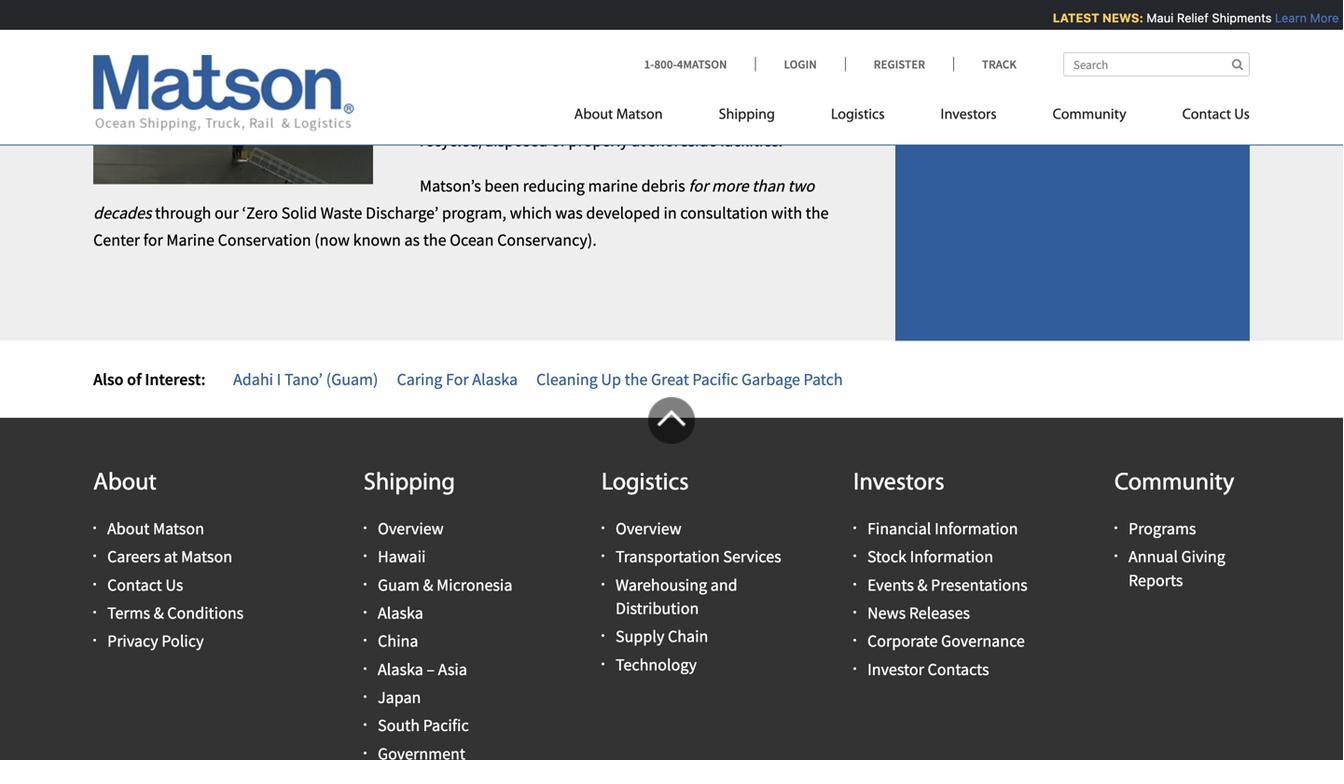 Task type: vqa. For each thing, say whether or not it's contained in the screenshot.
'REDUCING'
yes



Task type: locate. For each thing, give the bounding box(es) containing it.
transportation
[[616, 546, 720, 567]]

1 vertical spatial at
[[632, 130, 645, 151]]

1 horizontal spatial overview link
[[616, 518, 682, 539]]

0 vertical spatial matson
[[616, 108, 663, 123]]

terms
[[107, 603, 150, 624]]

interest:
[[145, 369, 206, 390]]

contact down search search field
[[1182, 108, 1231, 123]]

– inside 'only food scraps are disposed of at sea – all other waste materials are collected in 'greentainers' during voyages (notice the green container on the vessel in this photo)'
[[698, 49, 706, 70]]

& right guam
[[423, 574, 433, 595]]

for left the more
[[689, 176, 708, 197]]

overview up 'hawaii' link
[[378, 518, 444, 539]]

contact us link down careers
[[107, 574, 183, 595]]

about for about matson
[[574, 108, 613, 123]]

chain
[[668, 626, 708, 647]]

properly
[[569, 130, 628, 151]]

contact down careers
[[107, 574, 162, 595]]

also of interest:
[[93, 369, 206, 390]]

0 horizontal spatial for
[[143, 229, 163, 250]]

2 vertical spatial alaska
[[378, 659, 423, 680]]

conservation
[[218, 229, 311, 250]]

matson inside the "top menu" navigation
[[616, 108, 663, 123]]

about matson careers at matson contact us terms & conditions privacy policy
[[107, 518, 244, 652]]

china link
[[378, 631, 418, 652]]

1 vertical spatial investors
[[854, 472, 945, 496]]

pacific right south
[[423, 715, 469, 736]]

overview link for logistics
[[616, 518, 682, 539]]

in
[[582, 76, 595, 97], [706, 103, 719, 124], [664, 202, 677, 223]]

0 vertical spatial contact
[[1182, 108, 1231, 123]]

1 horizontal spatial pacific
[[693, 369, 738, 390]]

also
[[93, 369, 124, 390]]

(notice
[[420, 103, 468, 124]]

1 overview from the left
[[378, 518, 444, 539]]

are down scraps
[[489, 76, 511, 97]]

in down the disposed at the top left of page
[[582, 76, 595, 97]]

about matson link down 'greentainers'
[[574, 98, 691, 137]]

only
[[420, 49, 457, 70]]

1 vertical spatial pacific
[[423, 715, 469, 736]]

0 vertical spatial about
[[574, 108, 613, 123]]

reports
[[1129, 570, 1183, 591]]

solid
[[281, 202, 317, 223]]

0 horizontal spatial shipping
[[364, 472, 455, 496]]

at
[[654, 49, 668, 70], [632, 130, 645, 151], [164, 546, 178, 567]]

1 horizontal spatial us
[[1234, 108, 1250, 123]]

2 horizontal spatial in
[[706, 103, 719, 124]]

of right also
[[127, 369, 141, 390]]

contact inside about matson careers at matson contact us terms & conditions privacy policy
[[107, 574, 162, 595]]

pacific inside the overview hawaii guam & micronesia alaska china alaska – asia japan south pacific
[[423, 715, 469, 736]]

alaska
[[472, 369, 518, 390], [378, 603, 423, 624], [378, 659, 423, 680]]

0 horizontal spatial –
[[427, 659, 435, 680]]

0 horizontal spatial us
[[165, 574, 183, 595]]

matson down 'greentainers'
[[616, 108, 663, 123]]

0 horizontal spatial pacific
[[423, 715, 469, 736]]

shipping up facilities.
[[719, 108, 775, 123]]

1 horizontal spatial shipping
[[719, 108, 775, 123]]

2 vertical spatial matson
[[181, 546, 232, 567]]

overview link up 'hawaii' link
[[378, 518, 444, 539]]

news
[[868, 603, 906, 624]]

0 horizontal spatial and
[[711, 574, 738, 595]]

1 horizontal spatial about matson link
[[574, 98, 691, 137]]

0 vertical spatial in
[[582, 76, 595, 97]]

– inside the overview hawaii guam & micronesia alaska china alaska – asia japan south pacific
[[427, 659, 435, 680]]

login link
[[755, 56, 845, 72]]

overview for transportation
[[616, 518, 682, 539]]

matson up conditions
[[181, 546, 232, 567]]

2 vertical spatial about
[[107, 518, 150, 539]]

garbage
[[742, 369, 800, 390]]

matson up careers at matson link
[[153, 518, 204, 539]]

1 overview link from the left
[[378, 518, 444, 539]]

pacific right great
[[693, 369, 738, 390]]

1-800-4matson link
[[644, 56, 755, 72]]

1 vertical spatial and
[[711, 574, 738, 595]]

0 vertical spatial about matson link
[[574, 98, 691, 137]]

2 horizontal spatial of
[[637, 49, 651, 70]]

& inside the financial information stock information events & presentations news releases corporate governance investor contacts
[[917, 574, 928, 595]]

0 horizontal spatial contact
[[107, 574, 162, 595]]

0 vertical spatial shipping
[[719, 108, 775, 123]]

community
[[1053, 108, 1126, 123], [1115, 472, 1234, 496]]

programs
[[1129, 518, 1196, 539]]

1 vertical spatial logistics
[[602, 472, 689, 496]]

overview link up transportation at the bottom of the page
[[616, 518, 682, 539]]

shipping
[[719, 108, 775, 123], [364, 472, 455, 496]]

at left the sea
[[654, 49, 668, 70]]

alaska up "japan" link
[[378, 659, 423, 680]]

0 horizontal spatial logistics
[[602, 472, 689, 496]]

through
[[155, 202, 211, 223]]

all
[[710, 49, 727, 70]]

and right photo)
[[802, 103, 829, 124]]

information up stock information link
[[935, 518, 1018, 539]]

community down search search field
[[1053, 108, 1126, 123]]

disposed
[[570, 49, 633, 70]]

overview transportation services warehousing and distribution supply chain technology
[[616, 518, 781, 675]]

–
[[698, 49, 706, 70], [427, 659, 435, 680]]

shipping up 'hawaii' link
[[364, 472, 455, 496]]

are up 'collected'
[[544, 49, 566, 70]]

investor contacts link
[[868, 659, 989, 680]]

investors
[[941, 108, 997, 123], [854, 472, 945, 496]]

center
[[93, 229, 140, 250]]

for inside through our 'zero solid waste discharge' program, which was developed in consultation with the center for marine conservation (now known as the ocean conservancy).
[[143, 229, 163, 250]]

presentations
[[931, 574, 1028, 595]]

1 vertical spatial us
[[165, 574, 183, 595]]

investors inside the "top menu" navigation
[[941, 108, 997, 123]]

(now
[[315, 229, 350, 250]]

in left this
[[706, 103, 719, 124]]

1 vertical spatial about matson link
[[107, 518, 204, 539]]

1 horizontal spatial in
[[664, 202, 677, 223]]

0 vertical spatial pacific
[[693, 369, 738, 390]]

overview link for shipping
[[378, 518, 444, 539]]

investors up financial
[[854, 472, 945, 496]]

distribution
[[616, 598, 699, 619]]

1 horizontal spatial contact
[[1182, 108, 1231, 123]]

events
[[868, 574, 914, 595]]

patch
[[804, 369, 843, 390]]

– left asia
[[427, 659, 435, 680]]

footer
[[0, 398, 1343, 760]]

1 horizontal spatial and
[[802, 103, 829, 124]]

footer containing about
[[0, 398, 1343, 760]]

1 vertical spatial are
[[489, 76, 511, 97]]

during
[[698, 76, 744, 97]]

overview up transportation at the bottom of the page
[[616, 518, 682, 539]]

annual giving reports link
[[1129, 546, 1226, 591]]

hawaii link
[[378, 546, 426, 567]]

us down search image
[[1234, 108, 1250, 123]]

'greentainers'
[[598, 76, 694, 97]]

2 vertical spatial of
[[127, 369, 141, 390]]

up
[[601, 369, 621, 390]]

in down debris
[[664, 202, 677, 223]]

investors inside footer
[[854, 472, 945, 496]]

1 vertical spatial contact
[[107, 574, 162, 595]]

0 horizontal spatial of
[[127, 369, 141, 390]]

'zero
[[242, 202, 278, 223]]

great
[[651, 369, 689, 390]]

overview inside "overview transportation services warehousing and distribution supply chain technology"
[[616, 518, 682, 539]]

alaska link
[[378, 603, 423, 624]]

0 vertical spatial and
[[802, 103, 829, 124]]

1 horizontal spatial contact us link
[[1154, 98, 1250, 137]]

0 vertical spatial are
[[544, 49, 566, 70]]

contact
[[1182, 108, 1231, 123], [107, 574, 162, 595]]

for inside the for more than two decades
[[689, 176, 708, 197]]

2 overview from the left
[[616, 518, 682, 539]]

voyages
[[747, 76, 803, 97]]

investors down the track link
[[941, 108, 997, 123]]

0 horizontal spatial overview link
[[378, 518, 444, 539]]

section
[[872, 0, 1273, 341]]

stock information link
[[868, 546, 993, 567]]

alaska right for
[[472, 369, 518, 390]]

about matson link for careers at matson link
[[107, 518, 204, 539]]

japan link
[[378, 687, 421, 708]]

conditions
[[167, 603, 244, 624]]

0 vertical spatial contact us link
[[1154, 98, 1250, 137]]

and down transportation services link
[[711, 574, 738, 595]]

information up events & presentations link
[[910, 546, 993, 567]]

of
[[637, 49, 651, 70], [551, 130, 565, 151], [127, 369, 141, 390]]

1 horizontal spatial overview
[[616, 518, 682, 539]]

1 horizontal spatial &
[[423, 574, 433, 595]]

facilities.
[[720, 130, 783, 151]]

two
[[788, 176, 815, 197]]

through our 'zero solid waste discharge' program, which was developed in consultation with the center for marine conservation (now known as the ocean conservancy).
[[93, 202, 829, 250]]

1 vertical spatial in
[[706, 103, 719, 124]]

& up privacy policy link at bottom
[[154, 603, 164, 624]]

0 vertical spatial community
[[1053, 108, 1126, 123]]

1 horizontal spatial –
[[698, 49, 706, 70]]

the right with
[[806, 202, 829, 223]]

0 vertical spatial –
[[698, 49, 706, 70]]

1 horizontal spatial at
[[632, 130, 645, 151]]

4matson
[[677, 56, 727, 72]]

2 horizontal spatial at
[[654, 49, 668, 70]]

– left all
[[698, 49, 706, 70]]

1 vertical spatial of
[[551, 130, 565, 151]]

terms & conditions link
[[107, 603, 244, 624]]

about for about
[[93, 472, 157, 496]]

of left "800-"
[[637, 49, 651, 70]]

1 horizontal spatial of
[[551, 130, 565, 151]]

0 vertical spatial of
[[637, 49, 651, 70]]

community link
[[1025, 98, 1154, 137]]

2 vertical spatial at
[[164, 546, 178, 567]]

cleaning up the great pacific garbage patch link
[[536, 369, 843, 390]]

0 vertical spatial logistics
[[831, 108, 885, 123]]

of down container
[[551, 130, 565, 151]]

japan
[[378, 687, 421, 708]]

overview inside the overview hawaii guam & micronesia alaska china alaska – asia japan south pacific
[[378, 518, 444, 539]]

at inside about matson careers at matson contact us terms & conditions privacy policy
[[164, 546, 178, 567]]

about for about matson careers at matson contact us terms & conditions privacy policy
[[107, 518, 150, 539]]

2 overview link from the left
[[616, 518, 682, 539]]

on
[[612, 103, 630, 124]]

0 vertical spatial investors
[[941, 108, 997, 123]]

&
[[423, 574, 433, 595], [917, 574, 928, 595], [154, 603, 164, 624]]

0 vertical spatial alaska
[[472, 369, 518, 390]]

us up terms & conditions link at bottom
[[165, 574, 183, 595]]

logistics down backtop image
[[602, 472, 689, 496]]

conservancy).
[[497, 229, 597, 250]]

0 horizontal spatial overview
[[378, 518, 444, 539]]

china
[[378, 631, 418, 652]]

at right careers
[[164, 546, 178, 567]]

matson's
[[420, 176, 481, 197]]

contact inside the "top menu" navigation
[[1182, 108, 1231, 123]]

2 vertical spatial in
[[664, 202, 677, 223]]

more
[[712, 176, 749, 197]]

and inside and recycled/disposed of properly at shoreside facilities.
[[802, 103, 829, 124]]

us
[[1234, 108, 1250, 123], [165, 574, 183, 595]]

about
[[574, 108, 613, 123], [93, 472, 157, 496], [107, 518, 150, 539]]

1 horizontal spatial logistics
[[831, 108, 885, 123]]

news:
[[1098, 11, 1139, 25]]

1 vertical spatial contact us link
[[107, 574, 183, 595]]

caring for alaska
[[397, 369, 518, 390]]

for more than two decades
[[93, 176, 815, 223]]

1 vertical spatial –
[[427, 659, 435, 680]]

1 vertical spatial for
[[143, 229, 163, 250]]

1 vertical spatial matson
[[153, 518, 204, 539]]

0 vertical spatial us
[[1234, 108, 1250, 123]]

0 vertical spatial at
[[654, 49, 668, 70]]

community up programs
[[1115, 472, 1234, 496]]

1 vertical spatial shipping
[[364, 472, 455, 496]]

the right on
[[633, 103, 656, 124]]

0 horizontal spatial at
[[164, 546, 178, 567]]

shoreside
[[649, 130, 717, 151]]

recycled/disposed
[[420, 130, 548, 151]]

investor
[[868, 659, 924, 680]]

cleaning
[[536, 369, 598, 390]]

about matson link up careers at matson link
[[107, 518, 204, 539]]

& up news releases link
[[917, 574, 928, 595]]

1 vertical spatial about
[[93, 472, 157, 496]]

2 horizontal spatial &
[[917, 574, 928, 595]]

about inside about matson careers at matson contact us terms & conditions privacy policy
[[107, 518, 150, 539]]

contact us link
[[1154, 98, 1250, 137], [107, 574, 183, 595]]

None search field
[[1063, 52, 1250, 76]]

are
[[544, 49, 566, 70], [489, 76, 511, 97]]

0 horizontal spatial &
[[154, 603, 164, 624]]

contact us link down search image
[[1154, 98, 1250, 137]]

0 horizontal spatial in
[[582, 76, 595, 97]]

0 vertical spatial for
[[689, 176, 708, 197]]

the right up
[[625, 369, 648, 390]]

about matson
[[574, 108, 663, 123]]

at down about matson
[[632, 130, 645, 151]]

0 horizontal spatial about matson link
[[107, 518, 204, 539]]

as
[[404, 229, 420, 250]]

for right center
[[143, 229, 163, 250]]

about inside the "top menu" navigation
[[574, 108, 613, 123]]

only food scraps are disposed of at sea – all other waste materials are collected in 'greentainers' during voyages (notice the green container on the vessel in this photo)
[[420, 49, 812, 124]]

alaska down guam
[[378, 603, 423, 624]]

logistics down register link
[[831, 108, 885, 123]]

1 horizontal spatial for
[[689, 176, 708, 197]]



Task type: describe. For each thing, give the bounding box(es) containing it.
matson for about matson careers at matson contact us terms & conditions privacy policy
[[153, 518, 204, 539]]

1-
[[644, 56, 654, 72]]

at inside and recycled/disposed of properly at shoreside facilities.
[[632, 130, 645, 151]]

waste
[[320, 202, 362, 223]]

news releases link
[[868, 603, 970, 624]]

& inside about matson careers at matson contact us terms & conditions privacy policy
[[154, 603, 164, 624]]

top menu navigation
[[574, 98, 1250, 137]]

than
[[752, 176, 785, 197]]

search image
[[1232, 58, 1243, 70]]

1 horizontal spatial are
[[544, 49, 566, 70]]

supply
[[616, 626, 665, 647]]

tano'
[[285, 369, 323, 390]]

1-800-4matson
[[644, 56, 727, 72]]

0 horizontal spatial are
[[489, 76, 511, 97]]

the up recycled/disposed
[[472, 103, 495, 124]]

privacy policy link
[[107, 631, 204, 652]]

technology link
[[616, 654, 697, 675]]

latest news: maui relief shipments learn more a
[[1048, 11, 1343, 25]]

giving
[[1181, 546, 1226, 567]]

collected
[[515, 76, 578, 97]]

corporate
[[868, 631, 938, 652]]

Search search field
[[1063, 52, 1250, 76]]

latest
[[1048, 11, 1095, 25]]

matson for about matson
[[616, 108, 663, 123]]

learn
[[1270, 11, 1302, 25]]

contacts
[[928, 659, 989, 680]]

register link
[[845, 56, 953, 72]]

discharge'
[[366, 202, 439, 223]]

logistics inside the "top menu" navigation
[[831, 108, 885, 123]]

1 vertical spatial community
[[1115, 472, 1234, 496]]

guam & micronesia link
[[378, 574, 513, 595]]

overview hawaii guam & micronesia alaska china alaska – asia japan south pacific
[[378, 518, 513, 736]]

scraps
[[496, 49, 541, 70]]

reducing
[[523, 176, 585, 197]]

which
[[510, 202, 552, 223]]

governance
[[941, 631, 1025, 652]]

consultation
[[680, 202, 768, 223]]

caring
[[397, 369, 443, 390]]

0 vertical spatial information
[[935, 518, 1018, 539]]

register
[[874, 56, 925, 72]]

privacy
[[107, 631, 158, 652]]

services
[[723, 546, 781, 567]]

of inside 'only food scraps are disposed of at sea – all other waste materials are collected in 'greentainers' during voyages (notice the green container on the vessel in this photo)'
[[637, 49, 651, 70]]

transportation services link
[[616, 546, 781, 567]]

this
[[723, 103, 749, 124]]

logistics link
[[803, 98, 913, 137]]

cleaning up the great pacific garbage patch
[[536, 369, 843, 390]]

hawaii
[[378, 546, 426, 567]]

caring for alaska link
[[397, 369, 518, 390]]

1 vertical spatial alaska
[[378, 603, 423, 624]]

financial
[[868, 518, 931, 539]]

vessel
[[660, 103, 703, 124]]

programs annual giving reports
[[1129, 518, 1226, 591]]

our
[[215, 202, 239, 223]]

materials
[[420, 76, 485, 97]]

events & presentations link
[[868, 574, 1028, 595]]

adahi
[[233, 369, 273, 390]]

waste
[[771, 49, 812, 70]]

stock
[[868, 546, 907, 567]]

more
[[1305, 11, 1334, 25]]

at inside 'only food scraps are disposed of at sea – all other waste materials are collected in 'greentainers' during voyages (notice the green container on the vessel in this photo)'
[[654, 49, 668, 70]]

the right as
[[423, 229, 446, 250]]

developed
[[586, 202, 660, 223]]

– for sea
[[698, 49, 706, 70]]

corporate governance link
[[868, 631, 1025, 652]]

financial information stock information events & presentations news releases corporate governance investor contacts
[[868, 518, 1028, 680]]

adahi i tano' (guam) link
[[233, 369, 378, 390]]

and inside "overview transportation services warehousing and distribution supply chain technology"
[[711, 574, 738, 595]]

of inside and recycled/disposed of properly at shoreside facilities.
[[551, 130, 565, 151]]

logistics inside footer
[[602, 472, 689, 496]]

releases
[[909, 603, 970, 624]]

warehousing and distribution link
[[616, 574, 738, 619]]

was
[[555, 202, 583, 223]]

shipping link
[[691, 98, 803, 137]]

a
[[1337, 11, 1343, 25]]

– for alaska
[[427, 659, 435, 680]]

known
[[353, 229, 401, 250]]

0 horizontal spatial contact us link
[[107, 574, 183, 595]]

programs link
[[1129, 518, 1196, 539]]

login
[[784, 56, 817, 72]]

& inside the overview hawaii guam & micronesia alaska china alaska – asia japan south pacific
[[423, 574, 433, 595]]

decades
[[93, 202, 152, 223]]

for
[[446, 369, 469, 390]]

marine
[[588, 176, 638, 197]]

shipping inside footer
[[364, 472, 455, 496]]

us inside the "top menu" navigation
[[1234, 108, 1250, 123]]

overview for hawaii
[[378, 518, 444, 539]]

marine
[[166, 229, 214, 250]]

program,
[[442, 202, 507, 223]]

maui
[[1142, 11, 1169, 25]]

community inside the "top menu" navigation
[[1053, 108, 1126, 123]]

supply chain link
[[616, 626, 708, 647]]

container
[[541, 103, 608, 124]]

blue matson logo with ocean, shipping, truck, rail and logistics written beneath it. image
[[93, 55, 354, 132]]

backtop image
[[648, 398, 695, 444]]

shipping inside shipping link
[[719, 108, 775, 123]]

south
[[378, 715, 420, 736]]

careers at matson link
[[107, 546, 232, 567]]

debris
[[641, 176, 685, 197]]

in inside through our 'zero solid waste discharge' program, which was developed in consultation with the center for marine conservation (now known as the ocean conservancy).
[[664, 202, 677, 223]]

and recycled/disposed of properly at shoreside facilities.
[[420, 103, 829, 151]]

about matson link for shipping link
[[574, 98, 691, 137]]

1 vertical spatial information
[[910, 546, 993, 567]]

shipments
[[1207, 11, 1267, 25]]

photo)
[[752, 103, 799, 124]]

us inside about matson careers at matson contact us terms & conditions privacy policy
[[165, 574, 183, 595]]

other
[[730, 49, 768, 70]]

(guam)
[[326, 369, 378, 390]]

ocean
[[450, 229, 494, 250]]

with
[[771, 202, 802, 223]]

track link
[[953, 56, 1017, 72]]



